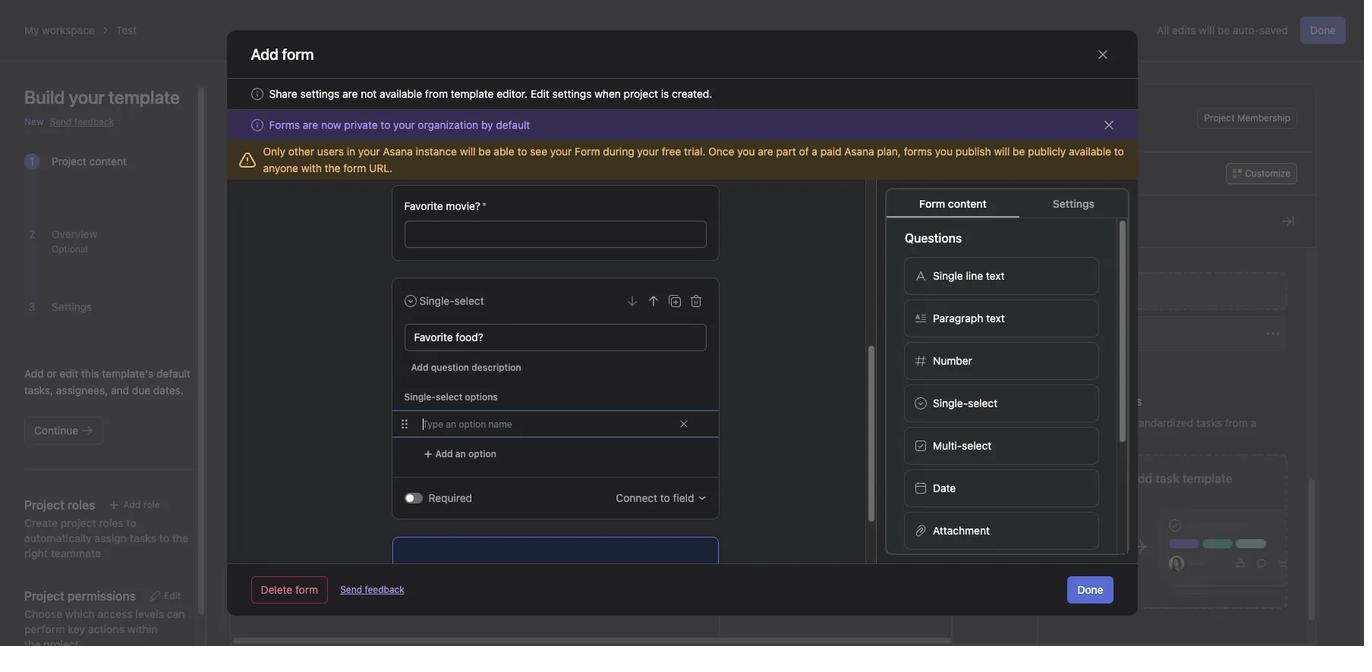 Task type: locate. For each thing, give the bounding box(es) containing it.
0 vertical spatial template
[[451, 87, 494, 100]]

0 horizontal spatial done
[[1078, 584, 1103, 597]]

1 vertical spatial text
[[986, 312, 1005, 325]]

add question description
[[411, 362, 521, 373]]

forms up add form
[[1057, 252, 1092, 266]]

customize up add form
[[1057, 213, 1129, 230]]

close this dialog image
[[1097, 48, 1109, 60]]

your right in at the left of page
[[358, 145, 380, 158]]

project left membership
[[1204, 112, 1235, 124]]

content up questions
[[948, 197, 987, 210]]

default up dates.
[[156, 367, 190, 380]]

2 horizontal spatial are
[[758, 145, 773, 158]]

1 form
[[982, 415, 1009, 427]]

instance
[[416, 145, 457, 158]]

be left able
[[479, 145, 491, 158]]

available down close image in the right of the page
[[1069, 145, 1111, 158]]

you right once
[[737, 145, 755, 158]]

1 horizontal spatial done button
[[1300, 17, 1346, 44]]

your right list
[[393, 118, 415, 131]]

task inside add task button
[[288, 168, 306, 179]]

0 vertical spatial the
[[325, 162, 340, 175]]

1 horizontal spatial available
[[1069, 145, 1111, 158]]

6
[[979, 266, 985, 278]]

forms are now private to your organization by default
[[269, 118, 530, 131]]

list
[[375, 123, 387, 134]]

the
[[325, 162, 340, 175], [172, 532, 188, 545]]

are left the not
[[342, 87, 358, 100]]

single-select up question
[[419, 295, 484, 307]]

project roles
[[24, 499, 95, 512]]

form up multi-select
[[989, 415, 1009, 427]]

forms
[[904, 145, 932, 158]]

plan,
[[877, 145, 901, 158]]

customize button
[[1226, 163, 1297, 184]]

0 horizontal spatial edit
[[164, 591, 181, 602]]

0 vertical spatial form
[[575, 145, 600, 158]]

add inside the add or edit this template's default tasks, assignees, and due dates.
[[24, 367, 44, 380]]

1 horizontal spatial project
[[624, 87, 658, 100]]

template inside "button"
[[1183, 472, 1233, 486]]

your template
[[69, 87, 180, 108]]

default right by
[[496, 118, 530, 131]]

0 vertical spatial from
[[425, 87, 448, 100]]

form
[[343, 162, 366, 175], [1108, 285, 1131, 298], [1111, 327, 1134, 340], [989, 415, 1009, 427], [295, 584, 318, 597]]

required
[[428, 492, 472, 505]]

task inside add task template "button"
[[1156, 472, 1180, 486]]

1 horizontal spatial template
[[1183, 472, 1233, 486]]

fields
[[988, 266, 1011, 278]]

0 horizontal spatial you
[[737, 145, 755, 158]]

be left auto- at top right
[[1218, 24, 1230, 36]]

settings up now
[[300, 87, 340, 100]]

1 horizontal spatial settings
[[1053, 197, 1095, 210]]

0 vertical spatial send
[[50, 116, 72, 128]]

0 horizontal spatial form
[[575, 145, 600, 158]]

template down quickly create standardized tasks from a template.
[[1183, 472, 1233, 486]]

0 vertical spatial customize
[[1245, 168, 1291, 179]]

1 vertical spatial customize
[[1057, 213, 1129, 230]]

you right forms
[[935, 145, 953, 158]]

1 horizontal spatial a
[[1251, 417, 1257, 430]]

1 vertical spatial available
[[1069, 145, 1111, 158]]

text up rules
[[986, 312, 1005, 325]]

to left field
[[660, 492, 670, 505]]

row
[[231, 195, 1364, 223], [231, 223, 1364, 251], [231, 251, 1364, 279], [231, 278, 1364, 306]]

to right private
[[381, 118, 390, 131]]

settings left when
[[552, 87, 592, 100]]

test
[[116, 24, 137, 36], [298, 96, 326, 113]]

asana up url.
[[383, 145, 413, 158]]

add for add an option
[[435, 449, 452, 460]]

select down question
[[435, 392, 462, 403]]

an
[[455, 449, 466, 460]]

task
[[288, 168, 306, 179], [1156, 472, 1180, 486]]

tasks right standardized
[[1196, 417, 1222, 430]]

which
[[65, 608, 95, 621]]

1 vertical spatial project
[[61, 517, 96, 530]]

settings button
[[52, 301, 92, 314]]

1 horizontal spatial customize
[[1245, 168, 1291, 179]]

1 horizontal spatial forms
[[1057, 252, 1092, 266]]

forms for forms
[[1057, 252, 1092, 266]]

project membership button
[[1197, 108, 1297, 129]]

0 horizontal spatial a
[[812, 145, 818, 158]]

able
[[494, 145, 514, 158]]

task for add task template
[[1156, 472, 1180, 486]]

project left is
[[624, 87, 658, 100]]

1 horizontal spatial send
[[340, 585, 362, 596]]

0 vertical spatial are
[[342, 87, 358, 100]]

1 inside 1 2 3
[[29, 155, 34, 168]]

add left question
[[411, 362, 428, 373]]

1 up multi-select
[[982, 415, 986, 427]]

project up automatically on the bottom left
[[61, 517, 96, 530]]

a
[[812, 145, 818, 158], [1251, 417, 1257, 430]]

add left an
[[435, 449, 452, 460]]

roles
[[99, 517, 124, 530]]

template's
[[102, 367, 154, 380]]

default
[[496, 118, 530, 131], [156, 367, 190, 380]]

0 vertical spatial available
[[380, 87, 422, 100]]

1 horizontal spatial you
[[935, 145, 953, 158]]

1 row from the top
[[231, 195, 1364, 223]]

1 horizontal spatial project
[[1204, 112, 1235, 124]]

2 settings from the left
[[552, 87, 592, 100]]

forms inside the add form dialog
[[269, 118, 300, 131]]

form for delete form
[[295, 584, 318, 597]]

1 horizontal spatial send feedback link
[[340, 584, 404, 597]]

1 vertical spatial send
[[340, 585, 362, 596]]

form inside button
[[295, 584, 318, 597]]

text right 6
[[986, 269, 1004, 282]]

edit up 'can'
[[164, 591, 181, 602]]

tasks inside "create project roles to automatically assign tasks to the right teammate"
[[130, 532, 156, 545]]

add an option button
[[416, 444, 503, 465]]

form up questions
[[919, 197, 945, 210]]

1 vertical spatial project
[[52, 155, 86, 168]]

available
[[380, 87, 422, 100], [1069, 145, 1111, 158]]

form inside button
[[1111, 327, 1134, 340]]

0 vertical spatial text
[[986, 269, 1004, 282]]

the project
[[24, 638, 79, 647]]

1 vertical spatial feedback
[[365, 585, 404, 596]]

0 vertical spatial 1
[[29, 155, 34, 168]]

auto-
[[1233, 24, 1259, 36]]

1 vertical spatial test
[[298, 96, 326, 113]]

test right the workspace
[[116, 24, 137, 36]]

1 down 'new'
[[29, 155, 34, 168]]

1 horizontal spatial from
[[1225, 417, 1248, 430]]

will right instance
[[460, 145, 476, 158]]

1 horizontal spatial task
[[1156, 472, 1180, 486]]

1 horizontal spatial settings
[[552, 87, 592, 100]]

a inside quickly create standardized tasks from a template.
[[1251, 417, 1257, 430]]

Question name text field
[[404, 324, 706, 351]]

the up edit button
[[172, 532, 188, 545]]

form right delete
[[295, 584, 318, 597]]

available up forms are now private to your organization by default
[[380, 87, 422, 100]]

add form button
[[1057, 273, 1288, 310]]

edit right editor.
[[531, 87, 550, 100]]

asana right paid
[[844, 145, 874, 158]]

single- down question
[[404, 392, 435, 403]]

1 vertical spatial are
[[303, 118, 318, 131]]

content down new send feedback
[[89, 155, 127, 168]]

1 vertical spatial single-select
[[933, 397, 997, 410]]

4 row from the top
[[231, 278, 1364, 306]]

feedback inside send feedback link
[[365, 585, 404, 596]]

1 horizontal spatial single-select
[[933, 397, 997, 410]]

1 horizontal spatial content
[[948, 197, 987, 210]]

0 horizontal spatial asana
[[383, 145, 413, 158]]

available inside only other users in your asana instance will be able to see your form during your free trial.  once you are part of a paid asana plan, forms you publish will be publicly available to anyone with the form url.
[[1069, 145, 1111, 158]]

form up "untitled form"
[[1108, 285, 1131, 298]]

0 vertical spatial send feedback link
[[50, 115, 114, 129]]

duplicate this question image
[[668, 295, 680, 307]]

line
[[966, 269, 983, 282]]

0 vertical spatial project
[[624, 87, 658, 100]]

are inside only other users in your asana instance will be able to see your form during your free trial.  once you are part of a paid asana plan, forms you publish will be publicly available to anyone with the form url.
[[758, 145, 773, 158]]

0 vertical spatial single-select
[[419, 295, 484, 307]]

add left role
[[123, 500, 141, 511]]

choose
[[24, 608, 62, 621]]

customize up collaborators
[[1245, 168, 1291, 179]]

the down users
[[325, 162, 340, 175]]

1 vertical spatial forms
[[1057, 252, 1092, 266]]

0 vertical spatial a
[[812, 145, 818, 158]]

add down quickly create standardized tasks from a template.
[[1130, 472, 1153, 486]]

1 vertical spatial the
[[172, 532, 188, 545]]

you
[[737, 145, 755, 158], [935, 145, 953, 158]]

1 horizontal spatial are
[[342, 87, 358, 100]]

add
[[268, 168, 285, 179], [1086, 285, 1105, 298], [411, 362, 428, 373], [24, 367, 44, 380], [435, 449, 452, 460], [1130, 472, 1153, 486], [123, 500, 141, 511]]

new send feedback
[[24, 116, 114, 128]]

send inside the add form dialog
[[340, 585, 362, 596]]

are
[[342, 87, 358, 100], [303, 118, 318, 131], [758, 145, 773, 158]]

0 vertical spatial task
[[288, 168, 306, 179]]

add up untitled
[[1086, 285, 1105, 298]]

done button
[[1300, 17, 1346, 44], [1068, 577, 1113, 604]]

0 vertical spatial project
[[1204, 112, 1235, 124]]

can
[[167, 608, 185, 621]]

0 horizontal spatial the
[[172, 532, 188, 545]]

0 horizontal spatial task
[[288, 168, 306, 179]]

membership
[[1237, 112, 1291, 124]]

continue
[[34, 424, 78, 437]]

2 asana from the left
[[844, 145, 874, 158]]

1 vertical spatial task
[[1156, 472, 1180, 486]]

from inside the add form dialog
[[425, 87, 448, 100]]

delete form
[[261, 584, 318, 597]]

Type an option name field
[[416, 411, 673, 437]]

1 horizontal spatial tasks
[[1196, 417, 1222, 430]]

send right "delete form"
[[340, 585, 362, 596]]

0 horizontal spatial done button
[[1068, 577, 1113, 604]]

will right the edits
[[1199, 24, 1215, 36]]

1 horizontal spatial asana
[[844, 145, 874, 158]]

0 horizontal spatial settings
[[300, 87, 340, 100]]

0 horizontal spatial send
[[50, 116, 72, 128]]

add down only
[[268, 168, 285, 179]]

created.
[[672, 87, 712, 100]]

access
[[98, 608, 133, 621]]

project inside button
[[1204, 112, 1235, 124]]

project down new send feedback
[[52, 155, 86, 168]]

form left during
[[575, 145, 600, 158]]

be left the publicly
[[1013, 145, 1025, 158]]

1 2 3
[[29, 155, 35, 314]]

is
[[661, 87, 669, 100]]

form inside 'button'
[[1108, 285, 1131, 298]]

add task template
[[1130, 472, 1233, 486]]

create
[[24, 517, 58, 530]]

only other users in your asana instance will be able to see your form during your free trial.  once you are part of a paid asana plan, forms you publish will be publicly available to anyone with the form url.
[[263, 145, 1124, 175]]

forms up only
[[269, 118, 300, 131]]

add for add role
[[123, 500, 141, 511]]

edit
[[60, 367, 78, 380]]

single-select
[[419, 295, 484, 307], [933, 397, 997, 410]]

send right 'new'
[[50, 116, 72, 128]]

task down other
[[288, 168, 306, 179]]

project content
[[52, 155, 127, 168]]

are left part
[[758, 145, 773, 158]]

2 horizontal spatial be
[[1218, 24, 1230, 36]]

content inside the add form dialog
[[948, 197, 987, 210]]

add for add question description
[[411, 362, 428, 373]]

are left now
[[303, 118, 318, 131]]

move this field up image
[[647, 295, 659, 307]]

your left free
[[637, 145, 659, 158]]

default inside the add form dialog
[[496, 118, 530, 131]]

from right standardized
[[1225, 417, 1248, 430]]

paragraph text
[[933, 312, 1005, 325]]

to
[[381, 118, 390, 131], [517, 145, 527, 158], [1114, 145, 1124, 158], [660, 492, 670, 505], [126, 517, 137, 530], [159, 532, 169, 545]]

template up by
[[451, 87, 494, 100]]

choose which access levels can perform key actions within the project
[[24, 608, 185, 647]]

0 horizontal spatial project
[[61, 517, 96, 530]]

to left see
[[517, 145, 527, 158]]

1 horizontal spatial form
[[919, 197, 945, 210]]

quickly
[[1057, 417, 1093, 430]]

settings right 3
[[52, 301, 92, 314]]

dates.
[[153, 384, 184, 397]]

1 text from the top
[[986, 269, 1004, 282]]

project inside the add form dialog
[[624, 87, 658, 100]]

0 horizontal spatial customize
[[1057, 213, 1129, 230]]

switch
[[404, 493, 422, 504]]

0 horizontal spatial single-select
[[419, 295, 484, 307]]

1 vertical spatial a
[[1251, 417, 1257, 430]]

add inside "button"
[[1130, 472, 1153, 486]]

0 vertical spatial feedback
[[74, 116, 114, 128]]

1 vertical spatial 1
[[982, 415, 986, 427]]

questions
[[905, 232, 962, 245]]

tasks
[[1196, 417, 1222, 430], [130, 532, 156, 545]]

1 horizontal spatial edit
[[531, 87, 550, 100]]

project
[[624, 87, 658, 100], [61, 517, 96, 530]]

1 horizontal spatial the
[[325, 162, 340, 175]]

1 vertical spatial edit
[[164, 591, 181, 602]]

my workspace
[[24, 24, 95, 36]]

right teammate
[[24, 547, 101, 560]]

template image
[[258, 109, 276, 128]]

project permissions
[[24, 590, 136, 604]]

options
[[465, 392, 497, 403]]

task
[[985, 490, 1005, 501]]

1 vertical spatial template
[[1183, 472, 1233, 486]]

organization
[[418, 118, 478, 131]]

single-select up 1 form at bottom right
[[933, 397, 997, 410]]

form right untitled
[[1111, 327, 1134, 340]]

single- down "number"
[[933, 397, 968, 410]]

1 asana from the left
[[383, 145, 413, 158]]

from up organization
[[425, 87, 448, 100]]

default
[[317, 123, 348, 134]]

during
[[603, 145, 634, 158]]

add task template button
[[1051, 455, 1294, 610]]

1 vertical spatial settings
[[52, 301, 92, 314]]

will right the publish on the top right of the page
[[994, 145, 1010, 158]]

tasks right assign
[[130, 532, 156, 545]]

add up tasks,
[[24, 367, 44, 380]]

add inside 'button'
[[1086, 285, 1105, 298]]

0 horizontal spatial forms
[[269, 118, 300, 131]]

send feedback link inside the add form dialog
[[340, 584, 404, 597]]

0 horizontal spatial send feedback link
[[50, 115, 114, 129]]

0 horizontal spatial default
[[156, 367, 190, 380]]

1 horizontal spatial default
[[496, 118, 530, 131]]

0 vertical spatial done
[[1310, 24, 1336, 36]]

done
[[1310, 24, 1336, 36], [1078, 584, 1103, 597]]

1 vertical spatial content
[[948, 197, 987, 210]]

from inside quickly create standardized tasks from a template.
[[1225, 417, 1248, 430]]

1 horizontal spatial 1
[[982, 415, 986, 427]]

templates
[[974, 503, 1016, 515]]

2 vertical spatial are
[[758, 145, 773, 158]]

form content
[[919, 197, 987, 210]]

customize
[[1245, 168, 1291, 179], [1057, 213, 1129, 230]]

0 vertical spatial settings
[[1053, 197, 1095, 210]]

single-
[[419, 295, 454, 307], [404, 392, 435, 403], [933, 397, 968, 410]]

settings down the publicly
[[1053, 197, 1095, 210]]

2 horizontal spatial will
[[1199, 24, 1215, 36]]

form for add form
[[1108, 285, 1131, 298]]

template
[[451, 87, 494, 100], [1183, 472, 1233, 486]]

to down add role button
[[126, 517, 137, 530]]

publish
[[956, 145, 991, 158]]

close details image
[[1282, 216, 1294, 228]]

0 vertical spatial tasks
[[1196, 417, 1222, 430]]

add for add or edit this template's default tasks, assignees, and due dates.
[[24, 367, 44, 380]]

0 vertical spatial content
[[89, 155, 127, 168]]

task down quickly create standardized tasks from a template.
[[1156, 472, 1180, 486]]

0 vertical spatial forms
[[269, 118, 300, 131]]

0 horizontal spatial tasks
[[130, 532, 156, 545]]

delete form button
[[251, 577, 328, 604]]

0 horizontal spatial template
[[451, 87, 494, 100]]

test up now
[[298, 96, 326, 113]]

form
[[575, 145, 600, 158], [919, 197, 945, 210]]

trial.
[[684, 145, 706, 158]]

edit inside button
[[164, 591, 181, 602]]

form down in at the left of page
[[343, 162, 366, 175]]



Task type: describe. For each thing, give the bounding box(es) containing it.
add for add task
[[268, 168, 285, 179]]

0 horizontal spatial available
[[380, 87, 422, 100]]

select up add question description
[[454, 295, 484, 307]]

settings inside the add form dialog
[[1053, 197, 1095, 210]]

assignees,
[[56, 384, 108, 397]]

anyone
[[263, 162, 298, 175]]

role
[[143, 500, 160, 511]]

single
[[933, 269, 963, 282]]

1 settings from the left
[[300, 87, 340, 100]]

date
[[933, 482, 956, 495]]

remove option image
[[679, 420, 688, 429]]

3
[[29, 301, 35, 314]]

0 horizontal spatial will
[[460, 145, 476, 158]]

question
[[431, 362, 469, 373]]

move this field down image
[[626, 295, 638, 307]]

project inside "create project roles to automatically assign tasks to the right teammate"
[[61, 517, 96, 530]]

all edits will be auto-saved
[[1157, 24, 1288, 36]]

single- up question
[[419, 295, 454, 307]]

to down role
[[159, 532, 169, 545]]

customize inside 'dropdown button'
[[1245, 168, 1291, 179]]

within
[[127, 623, 158, 636]]

task templates
[[1057, 395, 1142, 408]]

0 horizontal spatial be
[[479, 145, 491, 158]]

content for project content
[[89, 155, 127, 168]]

view:
[[350, 123, 372, 134]]

remove field image
[[689, 295, 701, 307]]

now
[[321, 118, 341, 131]]

favorite movie? *
[[404, 200, 487, 213]]

overview button
[[52, 228, 97, 241]]

rules
[[983, 341, 1007, 352]]

0 horizontal spatial settings
[[52, 301, 92, 314]]

your right see
[[550, 145, 572, 158]]

1 for 1 form
[[982, 415, 986, 427]]

share settings are not available from template editor. edit settings when project is created.
[[269, 87, 712, 100]]

send feedback
[[340, 585, 404, 596]]

add an option
[[435, 449, 496, 460]]

by
[[481, 118, 493, 131]]

due date
[[846, 203, 885, 215]]

project content button
[[52, 155, 127, 168]]

form inside only other users in your asana instance will be able to see your form during your free trial.  once you are part of a paid asana plan, forms you publish will be publicly available to anyone with the form url.
[[343, 162, 366, 175]]

0 horizontal spatial are
[[303, 118, 318, 131]]

switch inside the add form dialog
[[404, 493, 422, 504]]

1 horizontal spatial will
[[994, 145, 1010, 158]]

template inside the add form dialog
[[451, 87, 494, 100]]

attachment
[[933, 525, 989, 537]]

1 horizontal spatial be
[[1013, 145, 1025, 158]]

add form
[[1086, 285, 1131, 298]]

task for add task
[[288, 168, 306, 179]]

add role button
[[101, 495, 167, 516]]

and
[[111, 384, 129, 397]]

due
[[846, 203, 864, 215]]

add for add task template
[[1130, 472, 1153, 486]]

project for project membership
[[1204, 112, 1235, 124]]

users
[[317, 145, 344, 158]]

my
[[24, 24, 39, 36]]

done inside the add form dialog
[[1078, 584, 1103, 597]]

*
[[482, 200, 487, 213]]

untitled form button
[[1057, 317, 1288, 351]]

3 row from the top
[[231, 251, 1364, 279]]

paid
[[820, 145, 841, 158]]

when
[[595, 87, 621, 100]]

overview
[[52, 228, 97, 241]]

1 horizontal spatial test
[[298, 96, 326, 113]]

of
[[799, 145, 809, 158]]

part
[[776, 145, 796, 158]]

form for untitled form
[[1111, 327, 1134, 340]]

saved
[[1259, 24, 1288, 36]]

project membership
[[1204, 112, 1291, 124]]

in
[[347, 145, 355, 158]]

add task
[[268, 168, 306, 179]]

projects
[[937, 203, 972, 215]]

select down 1 form at bottom right
[[962, 440, 991, 452]]

connect to field button
[[616, 490, 706, 507]]

share
[[269, 87, 297, 100]]

new
[[24, 116, 44, 128]]

2 row from the top
[[231, 223, 1364, 251]]

forms for forms are now private to your organization by default
[[269, 118, 300, 131]]

1 you from the left
[[737, 145, 755, 158]]

default inside the add or edit this template's default tasks, assignees, and due dates.
[[156, 367, 190, 380]]

default view: list button
[[298, 118, 394, 140]]

0 vertical spatial done button
[[1300, 17, 1346, 44]]

2 you from the left
[[935, 145, 953, 158]]

add role
[[123, 500, 160, 511]]

content for form content
[[948, 197, 987, 210]]

collaborators
[[1253, 203, 1311, 215]]

2 text from the top
[[986, 312, 1005, 325]]

add task button
[[249, 163, 312, 184]]

this
[[81, 367, 99, 380]]

1 for 1 2 3
[[29, 155, 34, 168]]

favorite
[[404, 200, 443, 213]]

the inside "create project roles to automatically assign tasks to the right teammate"
[[172, 532, 188, 545]]

1 vertical spatial done button
[[1068, 577, 1113, 604]]

levels
[[135, 608, 164, 621]]

my workspace link
[[24, 24, 95, 36]]

continue button
[[24, 418, 103, 445]]

close image
[[1103, 119, 1115, 131]]

add form
[[251, 45, 314, 63]]

1 vertical spatial form
[[919, 197, 945, 210]]

date
[[866, 203, 885, 215]]

standardized
[[1130, 417, 1194, 430]]

tasks inside quickly create standardized tasks from a template.
[[1196, 417, 1222, 430]]

private
[[344, 118, 378, 131]]

0 vertical spatial test
[[116, 24, 137, 36]]

build your template
[[24, 87, 180, 108]]

movie?
[[446, 200, 480, 213]]

the inside only other users in your asana instance will be able to see your form during your free trial.  once you are part of a paid asana plan, forms you publish will be publicly available to anyone with the form url.
[[325, 162, 340, 175]]

project for project content
[[52, 155, 86, 168]]

publicly
[[1028, 145, 1066, 158]]

only
[[263, 145, 285, 158]]

form for 1 form
[[989, 415, 1009, 427]]

overview optional
[[52, 228, 97, 255]]

all
[[1157, 24, 1169, 36]]

assignee
[[726, 203, 765, 215]]

form inside only other users in your asana instance will be able to see your form during your free trial.  once you are part of a paid asana plan, forms you publish will be publicly available to anyone with the form url.
[[575, 145, 600, 158]]

edit inside the add form dialog
[[531, 87, 550, 100]]

template.
[[1057, 433, 1103, 446]]

add form dialog
[[227, 0, 1138, 647]]

create project roles to automatically assign tasks to the right teammate
[[24, 517, 188, 560]]

free
[[662, 145, 681, 158]]

select up 1 form at bottom right
[[968, 397, 997, 410]]

add for add form
[[1086, 285, 1105, 298]]

optional
[[52, 244, 88, 255]]

2
[[29, 228, 35, 241]]

delete
[[261, 584, 292, 597]]

build
[[24, 87, 65, 108]]

row containing assignee
[[231, 195, 1364, 223]]

not
[[361, 87, 377, 100]]

untitled form
[[1070, 327, 1134, 340]]

default view: list
[[317, 123, 387, 134]]

to down close image in the right of the page
[[1114, 145, 1124, 158]]

1 horizontal spatial done
[[1310, 24, 1336, 36]]

to inside dropdown button
[[660, 492, 670, 505]]

a inside only other users in your asana instance will be able to see your form during your free trial.  once you are part of a paid asana plan, forms you publish will be publicly available to anyone with the form url.
[[812, 145, 818, 158]]



Task type: vqa. For each thing, say whether or not it's contained in the screenshot.
to
yes



